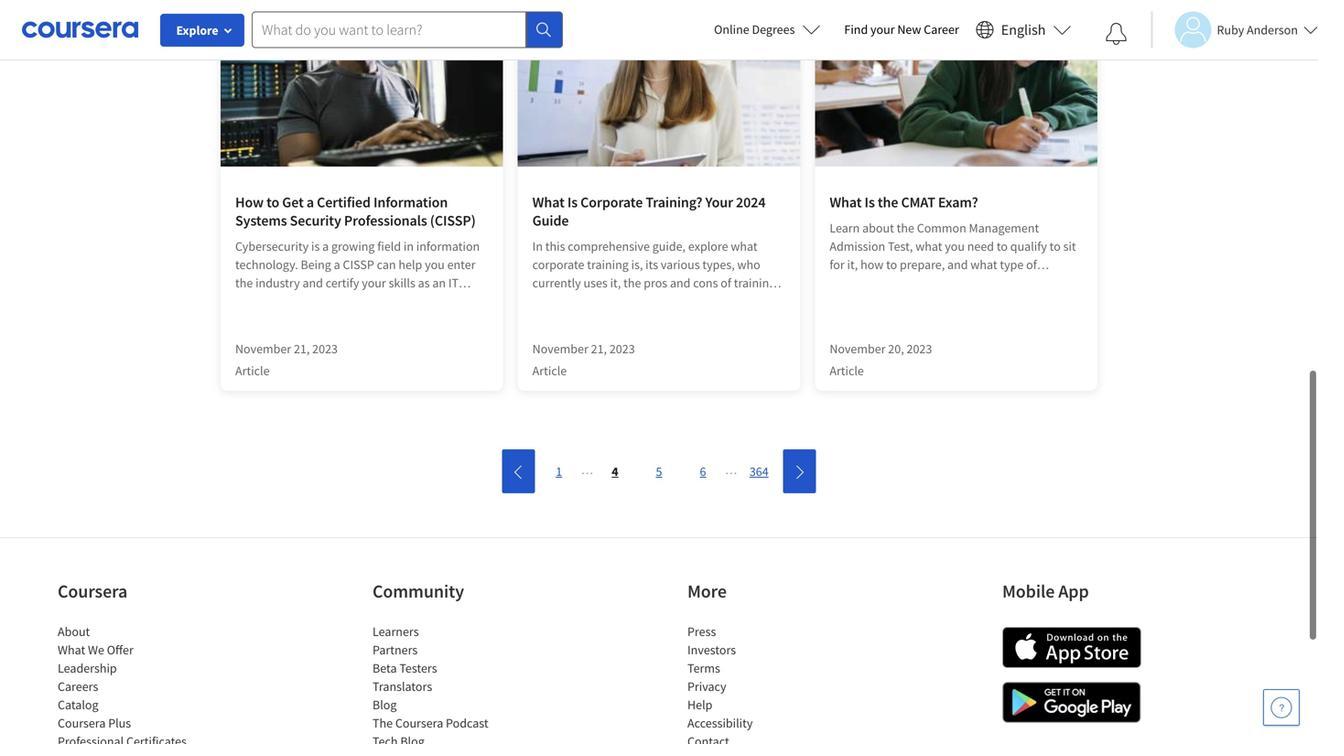 Task type: vqa. For each thing, say whether or not it's contained in the screenshot.
3rd NETWORK from the left
no



Task type: locate. For each thing, give the bounding box(es) containing it.
management
[[969, 220, 1039, 236]]

the up test,
[[897, 220, 914, 236]]

november left 20,
[[830, 341, 886, 357]]

is up about
[[865, 193, 875, 211]]

it,
[[847, 256, 858, 273], [610, 275, 621, 291]]

a right is
[[322, 238, 329, 254]]

5 link
[[643, 455, 676, 488]]

it, right the uses
[[610, 275, 621, 291]]

0 horizontal spatial 2023
[[312, 341, 338, 357]]

1 vertical spatial how
[[613, 293, 636, 309]]

1 horizontal spatial list item
[[373, 732, 528, 744]]

type
[[1000, 256, 1024, 273]]

press link
[[687, 623, 716, 640]]

1 article from the left
[[235, 363, 270, 379]]

2 horizontal spatial november
[[830, 341, 886, 357]]

various
[[661, 256, 700, 273]]

investors
[[687, 642, 736, 658]]

to left sit
[[1050, 238, 1061, 254]]

what
[[731, 238, 758, 254], [916, 238, 942, 254], [971, 256, 997, 273]]

0 vertical spatial your
[[871, 21, 895, 38]]

2023 inside november 20, 2023 article
[[907, 341, 932, 357]]

1 horizontal spatial it,
[[847, 256, 858, 273]]

is inside 'what is the cmat exam? learn about the common management admission test, what you need to qualify to sit for it, how to prepare, and what type of questions will be asked.'
[[865, 193, 875, 211]]

3 2023 from the left
[[907, 341, 932, 357]]

1 horizontal spatial 21,
[[591, 341, 607, 357]]

0 horizontal spatial november
[[235, 341, 291, 357]]

your down pros
[[638, 293, 663, 309]]

you up an
[[425, 256, 445, 273]]

1 vertical spatial a
[[322, 238, 329, 254]]

list item down accessibility
[[687, 732, 843, 744]]

the down technology.
[[235, 275, 253, 291]]

help
[[399, 256, 422, 273]]

community
[[373, 580, 464, 603]]

catalog
[[58, 697, 98, 713]]

as
[[418, 275, 430, 291]]

1 horizontal spatial …
[[725, 461, 737, 478]]

2 vertical spatial a
[[334, 256, 340, 273]]

plus
[[108, 715, 131, 731]]

list item down plus
[[58, 732, 213, 744]]

list item for community
[[373, 732, 528, 744]]

training
[[587, 256, 629, 273], [734, 275, 776, 291], [613, 311, 655, 328]]

coursera for community
[[395, 715, 443, 731]]

how down is,
[[613, 293, 636, 309]]

list item down podcast
[[373, 732, 528, 744]]

21, down the uses
[[591, 341, 607, 357]]

information
[[416, 238, 480, 254]]

1 november 21, 2023 article from the left
[[235, 341, 338, 379]]

2 horizontal spatial article
[[830, 363, 864, 379]]

its
[[646, 256, 658, 273]]

2 21, from the left
[[591, 341, 607, 357]]

show notifications image
[[1105, 23, 1127, 45]]

can down field
[[377, 256, 396, 273]]

2023
[[312, 341, 338, 357], [610, 341, 635, 357], [907, 341, 932, 357]]

2023 for this
[[610, 341, 635, 357]]

uses
[[584, 275, 608, 291]]

of inside what is corporate training? your 2024 guide in this comprehensive guide, explore what corporate training is, its various types, who currently uses it, the pros and cons of training programs, and how your organization can start with corporate training today.
[[721, 275, 731, 291]]

and inside 'what is the cmat exam? learn about the common management admission test, what you need to qualify to sit for it, how to prepare, and what type of questions will be asked.'
[[947, 256, 968, 273]]

list for coursera
[[58, 622, 213, 744]]

what inside 'about what we offer leadership careers catalog coursera plus'
[[58, 642, 85, 658]]

november inside november 20, 2023 article
[[830, 341, 886, 357]]

3 list from the left
[[687, 622, 843, 744]]

… left 4
[[581, 461, 593, 478]]

2 horizontal spatial list
[[687, 622, 843, 744]]

1 horizontal spatial 2023
[[610, 341, 635, 357]]

explore
[[176, 22, 218, 38]]

is for corporate
[[567, 193, 578, 211]]

coursera inside 'about what we offer leadership careers catalog coursera plus'
[[58, 715, 106, 731]]

what
[[532, 193, 565, 211], [830, 193, 862, 211], [58, 642, 85, 658]]

november 21, 2023 article
[[235, 341, 338, 379], [532, 341, 635, 379]]

0 horizontal spatial november 21, 2023 article
[[235, 341, 338, 379]]

cissp
[[343, 256, 374, 273]]

a up certify
[[334, 256, 340, 273]]

4
[[612, 463, 619, 480]]

1 horizontal spatial what
[[916, 238, 942, 254]]

training down who
[[734, 275, 776, 291]]

1 horizontal spatial list
[[373, 622, 528, 744]]

1 horizontal spatial november 21, 2023 article
[[532, 341, 635, 379]]

more.
[[397, 293, 428, 309]]

we
[[88, 642, 104, 658]]

0 horizontal spatial you
[[425, 256, 445, 273]]

2 2023 from the left
[[610, 341, 635, 357]]

1 vertical spatial can
[[735, 293, 754, 309]]

2024
[[736, 193, 766, 211]]

0 horizontal spatial 21,
[[294, 341, 310, 357]]

3 article from the left
[[830, 363, 864, 379]]

0 horizontal spatial it,
[[610, 275, 621, 291]]

anderson
[[1247, 22, 1298, 38]]

0 horizontal spatial list
[[58, 622, 213, 744]]

21, down "read"
[[294, 341, 310, 357]]

3 list item from the left
[[687, 732, 843, 744]]

enter
[[447, 256, 476, 273]]

cybersecurity
[[235, 238, 309, 254]]

is,
[[631, 256, 643, 273]]

corporate down programs,
[[559, 311, 611, 328]]

6 link
[[687, 455, 720, 488]]

article inside november 20, 2023 article
[[830, 363, 864, 379]]

0 horizontal spatial list item
[[58, 732, 213, 744]]

0 vertical spatial you
[[945, 238, 965, 254]]

1 horizontal spatial is
[[865, 193, 875, 211]]

more
[[687, 580, 727, 603]]

2 vertical spatial your
[[638, 293, 663, 309]]

article down professional.
[[235, 363, 270, 379]]

1 vertical spatial your
[[362, 275, 386, 291]]

partners
[[373, 642, 418, 658]]

article down questions
[[830, 363, 864, 379]]

list containing about
[[58, 622, 213, 744]]

coursera down 'catalog'
[[58, 715, 106, 731]]

0 horizontal spatial …
[[581, 461, 593, 478]]

of down types,
[[721, 275, 731, 291]]

0 horizontal spatial how
[[613, 293, 636, 309]]

2 article from the left
[[532, 363, 567, 379]]

coursera inside learners partners beta testers translators blog the coursera podcast
[[395, 715, 443, 731]]

21, for professionals
[[294, 341, 310, 357]]

list item for more
[[687, 732, 843, 744]]

november 20, 2023 article
[[830, 341, 932, 379]]

this
[[545, 238, 565, 254]]

you inside "how to get a certified information systems security professionals (cissp) cybersecurity is a growing field in information technology. being a cissp can help you enter the industry and certify your skills as an it professional. read on to learn more."
[[425, 256, 445, 273]]

0 vertical spatial how
[[861, 256, 884, 273]]

21, for this
[[591, 341, 607, 357]]

21,
[[294, 341, 310, 357], [591, 341, 607, 357]]

1 horizontal spatial what
[[532, 193, 565, 211]]

help center image
[[1271, 697, 1293, 719]]

…
[[581, 461, 593, 478], [725, 461, 737, 478]]

what down "about" at bottom left
[[58, 642, 85, 658]]

be
[[906, 275, 920, 291]]

1 list item from the left
[[58, 732, 213, 744]]

the inside what is corporate training? your 2024 guide in this comprehensive guide, explore what corporate training is, its various types, who currently uses it, the pros and cons of training programs, and how your organization can start with corporate training today.
[[624, 275, 641, 291]]

how down admission
[[861, 256, 884, 273]]

0 horizontal spatial what
[[731, 238, 758, 254]]

1 2023 from the left
[[312, 341, 338, 357]]

0 horizontal spatial article
[[235, 363, 270, 379]]

cmat
[[901, 193, 935, 211]]

press
[[687, 623, 716, 640]]

1 horizontal spatial how
[[861, 256, 884, 273]]

1 horizontal spatial of
[[1026, 256, 1037, 273]]

pros
[[644, 275, 668, 291]]

how
[[235, 193, 264, 211]]

a right get
[[307, 193, 314, 211]]

and down the uses
[[590, 293, 610, 309]]

of inside 'what is the cmat exam? learn about the common management admission test, what you need to qualify to sit for it, how to prepare, and what type of questions will be asked.'
[[1026, 256, 1037, 273]]

what we offer link
[[58, 642, 133, 658]]

and up asked.
[[947, 256, 968, 273]]

training left today.
[[613, 311, 655, 328]]

industry
[[255, 275, 300, 291]]

november
[[235, 341, 291, 357], [532, 341, 588, 357], [830, 341, 886, 357]]

privacy
[[687, 678, 726, 695]]

[featured image] a cybersecurity analyst sits at their desk and studies for the cissp certification exam. image
[[221, 0, 503, 167]]

how inside what is corporate training? your 2024 guide in this comprehensive guide, explore what corporate training is, its various types, who currently uses it, the pros and cons of training programs, and how your organization can start with corporate training today.
[[613, 293, 636, 309]]

your
[[705, 193, 733, 211]]

who
[[737, 256, 761, 273]]

0 horizontal spatial your
[[362, 275, 386, 291]]

None search field
[[252, 11, 563, 48]]

is
[[311, 238, 320, 254]]

november down professional.
[[235, 341, 291, 357]]

2 horizontal spatial 2023
[[907, 341, 932, 357]]

2 november from the left
[[532, 341, 588, 357]]

admission
[[830, 238, 885, 254]]

0 horizontal spatial what
[[58, 642, 85, 658]]

november for the
[[830, 341, 886, 357]]

what up "learn"
[[830, 193, 862, 211]]

in
[[404, 238, 414, 254]]

1 horizontal spatial you
[[945, 238, 965, 254]]

exam?
[[938, 193, 978, 211]]

0 horizontal spatial of
[[721, 275, 731, 291]]

english button
[[968, 0, 1079, 60]]

the
[[878, 193, 898, 211], [897, 220, 914, 236], [235, 275, 253, 291], [624, 275, 641, 291]]

list
[[58, 622, 213, 744], [373, 622, 528, 744], [687, 622, 843, 744]]

ruby anderson button
[[1151, 11, 1318, 48]]

sit
[[1063, 238, 1076, 254]]

article for the
[[830, 363, 864, 379]]

corporate up currently at the left top of the page
[[532, 256, 584, 273]]

of down qualify
[[1026, 256, 1037, 273]]

list containing learners
[[373, 622, 528, 744]]

2 horizontal spatial list item
[[687, 732, 843, 744]]

1 horizontal spatial article
[[532, 363, 567, 379]]

your right the find
[[871, 21, 895, 38]]

translators
[[373, 678, 432, 695]]

list containing press
[[687, 622, 843, 744]]

what up the prepare,
[[916, 238, 942, 254]]

and down being
[[302, 275, 323, 291]]

november 21, 2023 article down with
[[532, 341, 635, 379]]

1 horizontal spatial can
[[735, 293, 754, 309]]

1 21, from the left
[[294, 341, 310, 357]]

what up who
[[731, 238, 758, 254]]

you down common
[[945, 238, 965, 254]]

1 vertical spatial of
[[721, 275, 731, 291]]

0 vertical spatial a
[[307, 193, 314, 211]]

your inside "how to get a certified information systems security professionals (cissp) cybersecurity is a growing field in information technology. being a cissp can help you enter the industry and certify your skills as an it professional. read on to learn more."
[[362, 275, 386, 291]]

it, right the for
[[847, 256, 858, 273]]

1 horizontal spatial your
[[638, 293, 663, 309]]

learners link
[[373, 623, 419, 640]]

364
[[750, 463, 769, 480]]

the down is,
[[624, 275, 641, 291]]

can
[[377, 256, 396, 273], [735, 293, 754, 309]]

1 vertical spatial it,
[[610, 275, 621, 291]]

0 vertical spatial of
[[1026, 256, 1037, 273]]

new
[[897, 21, 921, 38]]

what up this
[[532, 193, 565, 211]]

2 is from the left
[[865, 193, 875, 211]]

2 list from the left
[[373, 622, 528, 744]]

training down comprehensive
[[587, 256, 629, 273]]

mobile
[[1002, 580, 1055, 603]]

professional.
[[235, 293, 304, 309]]

ruby anderson
[[1217, 22, 1298, 38]]

coursera right the
[[395, 715, 443, 731]]

2 horizontal spatial what
[[971, 256, 997, 273]]

1 november from the left
[[235, 341, 291, 357]]

2 list item from the left
[[373, 732, 528, 744]]

november down with
[[532, 341, 588, 357]]

what inside 'what is the cmat exam? learn about the common management admission test, what you need to qualify to sit for it, how to prepare, and what type of questions will be asked.'
[[830, 193, 862, 211]]

1 list from the left
[[58, 622, 213, 744]]

page navigation navigation
[[500, 449, 818, 493]]

0 vertical spatial it,
[[847, 256, 858, 273]]

will
[[885, 275, 903, 291]]

1 vertical spatial you
[[425, 256, 445, 273]]

what inside what is corporate training? your 2024 guide in this comprehensive guide, explore what corporate training is, its various types, who currently uses it, the pros and cons of training programs, and how your organization can start with corporate training today.
[[731, 238, 758, 254]]

help link
[[687, 697, 713, 713]]

explore button
[[160, 14, 244, 47]]

list item
[[58, 732, 213, 744], [373, 732, 528, 744], [687, 732, 843, 744]]

what inside what is corporate training? your 2024 guide in this comprehensive guide, explore what corporate training is, its various types, who currently uses it, the pros and cons of training programs, and how your organization can start with corporate training today.
[[532, 193, 565, 211]]

november 21, 2023 article down professional.
[[235, 341, 338, 379]]

can left the start
[[735, 293, 754, 309]]

your inside what is corporate training? your 2024 guide in this comprehensive guide, explore what corporate training is, its various types, who currently uses it, the pros and cons of training programs, and how your organization can start with corporate training today.
[[638, 293, 663, 309]]

0 vertical spatial can
[[377, 256, 396, 273]]

2 … from the left
[[725, 461, 737, 478]]

0 vertical spatial training
[[587, 256, 629, 273]]

what down "need"
[[971, 256, 997, 273]]

2 november 21, 2023 article from the left
[[532, 341, 635, 379]]

0 horizontal spatial a
[[307, 193, 314, 211]]

2 horizontal spatial what
[[830, 193, 862, 211]]

your
[[871, 21, 895, 38], [362, 275, 386, 291], [638, 293, 663, 309]]

article down with
[[532, 363, 567, 379]]

to left get
[[266, 193, 279, 211]]

2 horizontal spatial your
[[871, 21, 895, 38]]

is left corporate at left
[[567, 193, 578, 211]]

2 horizontal spatial a
[[334, 256, 340, 273]]

the inside "how to get a certified information systems security professionals (cissp) cybersecurity is a growing field in information technology. being a cissp can help you enter the industry and certify your skills as an it professional. read on to learn more."
[[235, 275, 253, 291]]

testers
[[399, 660, 437, 677]]

… left 364 at the bottom right
[[725, 461, 737, 478]]

0 horizontal spatial can
[[377, 256, 396, 273]]

your up learn
[[362, 275, 386, 291]]

1 horizontal spatial november
[[532, 341, 588, 357]]

asked.
[[922, 275, 957, 291]]

1 is from the left
[[567, 193, 578, 211]]

a
[[307, 193, 314, 211], [322, 238, 329, 254], [334, 256, 340, 273]]

is inside what is corporate training? your 2024 guide in this comprehensive guide, explore what corporate training is, its various types, who currently uses it, the pros and cons of training programs, and how your organization can start with corporate training today.
[[567, 193, 578, 211]]

0 horizontal spatial is
[[567, 193, 578, 211]]

3 november from the left
[[830, 341, 886, 357]]



Task type: describe. For each thing, give the bounding box(es) containing it.
organization
[[665, 293, 732, 309]]

professionals
[[344, 211, 427, 230]]

partners link
[[373, 642, 418, 658]]

what for your
[[731, 238, 758, 254]]

investors link
[[687, 642, 736, 658]]

what for exam?
[[916, 238, 942, 254]]

what for what is the cmat exam?
[[830, 193, 862, 211]]

list for more
[[687, 622, 843, 744]]

of for what is corporate training? your 2024 guide
[[721, 275, 731, 291]]

november 21, 2023 article for security
[[235, 341, 338, 379]]

today.
[[657, 311, 691, 328]]

coursera image
[[22, 15, 138, 44]]

information
[[373, 193, 448, 211]]

get it on google play image
[[1002, 682, 1142, 723]]

(cissp)
[[430, 211, 476, 230]]

find your new career link
[[835, 18, 968, 41]]

to down management
[[997, 238, 1008, 254]]

training?
[[646, 193, 702, 211]]

english
[[1001, 21, 1046, 39]]

learn
[[830, 220, 860, 236]]

read
[[307, 293, 334, 309]]

[featured image] instructor preparing for a class image
[[518, 0, 800, 167]]

how to get a certified information systems security professionals (cissp) cybersecurity is a growing field in information technology. being a cissp can help you enter the industry and certify your skills as an it professional. read on to learn more.
[[235, 193, 480, 309]]

being
[[301, 256, 331, 273]]

common
[[917, 220, 966, 236]]

5
[[656, 463, 662, 480]]

2023 for common
[[907, 341, 932, 357]]

find
[[844, 21, 868, 38]]

start
[[757, 293, 781, 309]]

6
[[700, 463, 706, 480]]

what for what is corporate training? your 2024 guide
[[532, 193, 565, 211]]

how inside 'what is the cmat exam? learn about the common management admission test, what you need to qualify to sit for it, how to prepare, and what type of questions will be asked.'
[[861, 256, 884, 273]]

the up about
[[878, 193, 898, 211]]

0 vertical spatial corporate
[[532, 256, 584, 273]]

to right on
[[353, 293, 364, 309]]

on
[[336, 293, 350, 309]]

your inside "find your new career" link
[[871, 21, 895, 38]]

degrees
[[752, 21, 795, 38]]

to up the will
[[886, 256, 897, 273]]

article for in
[[532, 363, 567, 379]]

list item for coursera
[[58, 732, 213, 744]]

a candidate sitting at her desk concentrating during an entrance exam. image
[[815, 0, 1098, 167]]

questions
[[830, 275, 882, 291]]

certify
[[326, 275, 359, 291]]

364 link
[[743, 455, 776, 488]]

you inside 'what is the cmat exam? learn about the common management admission test, what you need to qualify to sit for it, how to prepare, and what type of questions will be asked.'
[[945, 238, 965, 254]]

cons
[[693, 275, 718, 291]]

certified
[[317, 193, 371, 211]]

blog
[[373, 697, 397, 713]]

november for in
[[532, 341, 588, 357]]

growing
[[331, 238, 375, 254]]

guide
[[532, 211, 569, 230]]

about
[[58, 623, 90, 640]]

ruby
[[1217, 22, 1244, 38]]

mobile app
[[1002, 580, 1089, 603]]

can inside what is corporate training? your 2024 guide in this comprehensive guide, explore what corporate training is, its various types, who currently uses it, the pros and cons of training programs, and how your organization can start with corporate training today.
[[735, 293, 754, 309]]

2 vertical spatial training
[[613, 311, 655, 328]]

next page image
[[792, 465, 807, 480]]

article for security
[[235, 363, 270, 379]]

can inside "how to get a certified information systems security professionals (cissp) cybersecurity is a growing field in information technology. being a cissp can help you enter the industry and certify your skills as an it professional. read on to learn more."
[[377, 256, 396, 273]]

1 vertical spatial training
[[734, 275, 776, 291]]

programs,
[[532, 293, 587, 309]]

1 vertical spatial corporate
[[559, 311, 611, 328]]

need
[[967, 238, 994, 254]]

leadership
[[58, 660, 117, 677]]

coursera plus link
[[58, 715, 131, 731]]

with
[[532, 311, 556, 328]]

currently
[[532, 275, 581, 291]]

careers
[[58, 678, 98, 695]]

for
[[830, 256, 845, 273]]

november 21, 2023 article for in
[[532, 341, 635, 379]]

explore
[[688, 238, 728, 254]]

2023 for professionals
[[312, 341, 338, 357]]

terms
[[687, 660, 720, 677]]

find your new career
[[844, 21, 959, 38]]

online
[[714, 21, 749, 38]]

What do you want to learn? text field
[[252, 11, 526, 48]]

types,
[[702, 256, 735, 273]]

leadership link
[[58, 660, 117, 677]]

download on the app store image
[[1002, 627, 1142, 668]]

1 … from the left
[[581, 461, 593, 478]]

learners
[[373, 623, 419, 640]]

coursera for coursera
[[58, 715, 106, 731]]

is for the
[[865, 193, 875, 211]]

and inside "how to get a certified information systems security professionals (cissp) cybersecurity is a growing field in information technology. being a cissp can help you enter the industry and certify your skills as an it professional. read on to learn more."
[[302, 275, 323, 291]]

beta
[[373, 660, 397, 677]]

skills
[[389, 275, 415, 291]]

it, inside 'what is the cmat exam? learn about the common management admission test, what you need to qualify to sit for it, how to prepare, and what type of questions will be asked.'
[[847, 256, 858, 273]]

qualify
[[1010, 238, 1047, 254]]

of for what is the cmat exam?
[[1026, 256, 1037, 273]]

coursera up about link
[[58, 580, 127, 603]]

in
[[532, 238, 543, 254]]

systems
[[235, 211, 287, 230]]

accessibility link
[[687, 715, 753, 731]]

the
[[373, 715, 393, 731]]

terms link
[[687, 660, 720, 677]]

beta testers link
[[373, 660, 437, 677]]

1
[[556, 463, 562, 480]]

and down various
[[670, 275, 691, 291]]

accessibility
[[687, 715, 753, 731]]

what is corporate training? your 2024 guide in this comprehensive guide, explore what corporate training is, its various types, who currently uses it, the pros and cons of training programs, and how your organization can start with corporate training today.
[[532, 193, 781, 328]]

help
[[687, 697, 713, 713]]

november for security
[[235, 341, 291, 357]]

what is the cmat exam? learn about the common management admission test, what you need to qualify to sit for it, how to prepare, and what type of questions will be asked.
[[830, 193, 1076, 291]]

podcast
[[446, 715, 488, 731]]

field
[[377, 238, 401, 254]]

offer
[[107, 642, 133, 658]]

guide,
[[652, 238, 686, 254]]

1 link
[[543, 455, 576, 488]]

previous page image
[[511, 465, 526, 480]]

it, inside what is corporate training? your 2024 guide in this comprehensive guide, explore what corporate training is, its various types, who currently uses it, the pros and cons of training programs, and how your organization can start with corporate training today.
[[610, 275, 621, 291]]

1 horizontal spatial a
[[322, 238, 329, 254]]

learn
[[367, 293, 394, 309]]

prepare,
[[900, 256, 945, 273]]

list for community
[[373, 622, 528, 744]]



